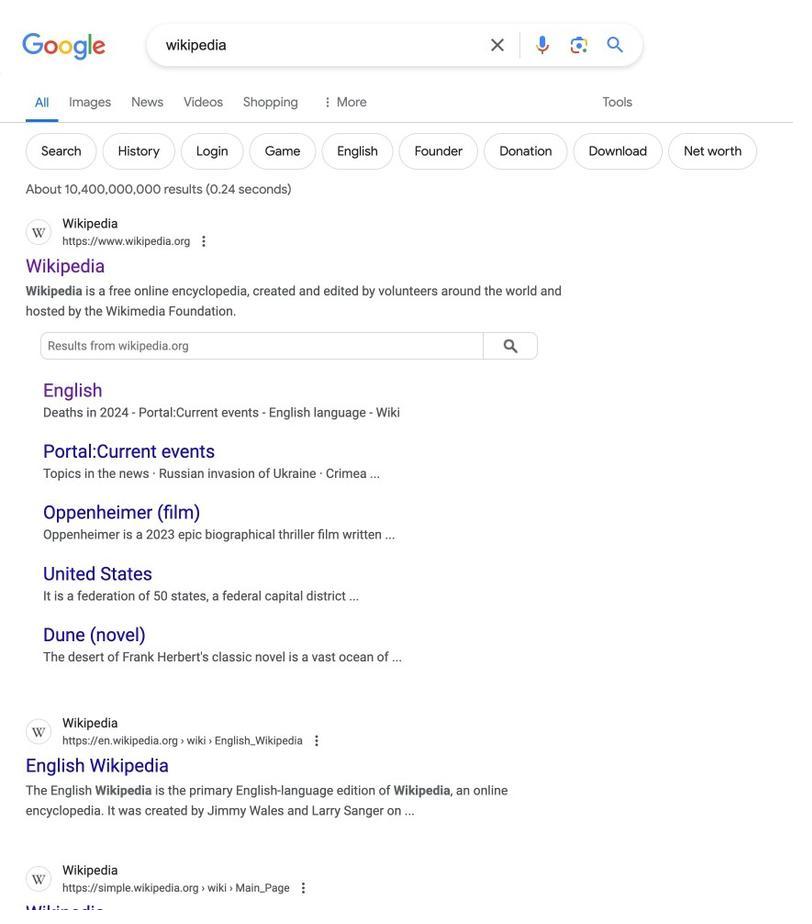 Task type: describe. For each thing, give the bounding box(es) containing it.
search by voice image
[[532, 34, 554, 56]]

search by image image
[[568, 34, 590, 56]]

google image
[[22, 33, 107, 61]]



Task type: vqa. For each thing, say whether or not it's contained in the screenshot.
'STAY'
no



Task type: locate. For each thing, give the bounding box(es) containing it.
Results from wikipedia.org text field
[[40, 332, 484, 360]]

None search field
[[0, 23, 643, 66]]

Search text field
[[166, 35, 476, 58]]

None text field
[[178, 735, 303, 748], [199, 883, 290, 895], [178, 735, 303, 748], [199, 883, 290, 895]]

None text field
[[62, 233, 190, 250], [62, 733, 303, 750], [62, 881, 290, 897], [62, 233, 190, 250], [62, 733, 303, 750], [62, 881, 290, 897]]

search icon image
[[497, 332, 524, 360]]



